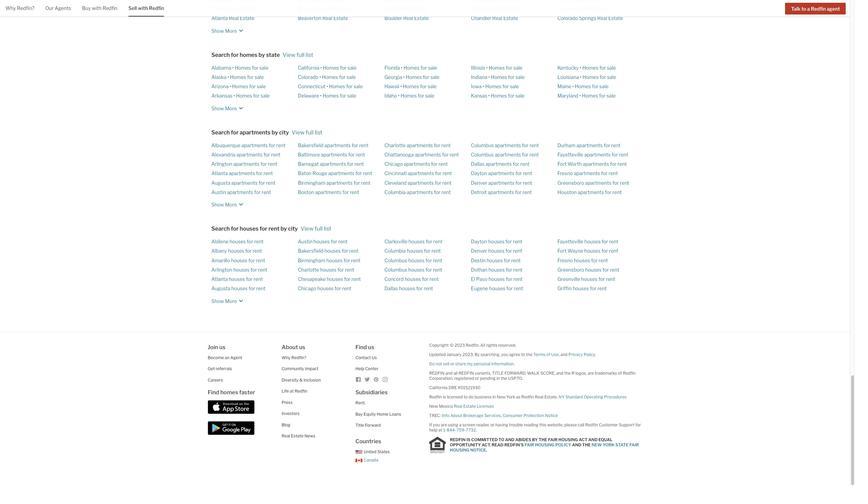 Task type: locate. For each thing, give the bounding box(es) containing it.
1 vertical spatial california
[[430, 385, 448, 390]]

apartments for the durham apartments for rent link
[[577, 142, 603, 148]]

homes down connecticut • homes for sale
[[323, 93, 339, 99]]

2 horizontal spatial full
[[315, 226, 323, 232]]

redfin twitter image
[[365, 377, 370, 382]]

• for alabama
[[232, 65, 234, 71]]

• for iowa
[[483, 83, 485, 89]]

fayetteville
[[558, 152, 584, 158], [558, 239, 584, 244]]

chicago for chicago houses for rent
[[298, 286, 317, 291]]

wayne
[[568, 248, 584, 254]]

homes for sale link for delaware • homes for sale
[[323, 93, 357, 99]]

homes up kansas • homes for sale
[[486, 83, 502, 89]]

2 greensboro from the top
[[558, 267, 585, 273]]

apartments for boston apartments for rent link
[[315, 189, 342, 195]]

0 vertical spatial augusta
[[212, 180, 231, 186]]

2 more from the top
[[225, 105, 237, 111]]

columbia down cleveland
[[385, 189, 406, 195]]

0 vertical spatial denver
[[471, 180, 488, 186]]

show more down augusta houses for rent
[[212, 298, 237, 304]]

colorado for colorado • homes for sale
[[298, 74, 319, 80]]

arizona
[[212, 83, 229, 89]]

dayton apartments for rent
[[471, 170, 533, 176]]

1 vertical spatial of
[[619, 371, 623, 376]]

2 vertical spatial or
[[491, 422, 495, 427]]

0 vertical spatial austin
[[212, 189, 226, 195]]

2 augusta from the top
[[212, 286, 231, 291]]

kentucky
[[558, 65, 579, 71]]

austin houses for rent
[[298, 239, 348, 244]]

dallas for dallas houses for rent
[[385, 286, 398, 291]]

0 vertical spatial cincinnati
[[558, 6, 581, 12]]

view for search for apartments by city
[[292, 129, 305, 136]]

2 dayton from the top
[[471, 239, 488, 244]]

• right 'delaware' link at the top of page
[[320, 93, 322, 99]]

real up boulder real estate link
[[402, 6, 412, 12]]

rent for greensboro houses for rent link
[[611, 267, 620, 273]]

3 show more link from the top
[[212, 198, 245, 209]]

homes for sale link up connecticut • homes for sale
[[322, 74, 356, 80]]

buy with redfin link
[[82, 0, 118, 16]]

redfin is licensed to do business in new york as redfin real estate. ny standard operating procedures
[[430, 394, 627, 399]]

0 horizontal spatial you
[[433, 422, 440, 427]]

canadian flag image
[[356, 459, 363, 462]]

augusta houses for rent
[[212, 286, 266, 291]]

rent for the durham apartments for rent link
[[612, 142, 621, 148]]

united
[[364, 449, 377, 454]]

homes for sale link
[[235, 65, 269, 71], [323, 65, 357, 71], [404, 65, 438, 71], [489, 65, 523, 71], [583, 65, 617, 71], [230, 74, 264, 80], [322, 74, 356, 80], [406, 74, 440, 80], [491, 74, 525, 80], [583, 74, 617, 80], [232, 83, 266, 89], [329, 83, 363, 89], [403, 83, 437, 89], [486, 83, 519, 89], [575, 83, 609, 89], [236, 93, 270, 99], [323, 93, 357, 99], [401, 93, 435, 99], [491, 93, 525, 99], [583, 93, 616, 99]]

1 horizontal spatial why
[[282, 355, 291, 360]]

1 bakersfield from the top
[[298, 142, 324, 148]]

0 vertical spatial rouge
[[313, 6, 327, 12]]

birmingham for birmingham houses for rent
[[298, 257, 326, 263]]

of right trademarks
[[619, 371, 623, 376]]

to right agree
[[522, 352, 526, 357]]

search up "albuquerque"
[[212, 129, 230, 136]]

0 vertical spatial greensboro
[[558, 180, 585, 186]]

charlotte
[[385, 142, 406, 148], [298, 267, 319, 273]]

• down arizona • homes for sale
[[234, 93, 235, 99]]

columbia apartments for rent link
[[385, 189, 451, 195]]

2 horizontal spatial fair
[[630, 442, 640, 448]]

a inside if you are using a screen reader, or having trouble reading this website, please call redfin customer support for help at
[[460, 422, 462, 427]]

2 baton from the top
[[298, 170, 312, 176]]

apartments for columbia apartments for rent link
[[407, 189, 433, 195]]

atlanta apartments for rent link
[[212, 170, 273, 176]]

• up alaska • homes for sale
[[232, 65, 234, 71]]

home
[[377, 412, 389, 417]]

3 show more from the top
[[212, 202, 237, 208]]

rent for fresno houses for rent link
[[599, 257, 609, 263]]

1 rouge from the top
[[313, 6, 327, 12]]

houses for bakersfield houses for rent link
[[325, 248, 341, 254]]

homes for sale link for colorado • homes for sale
[[322, 74, 356, 80]]

columbia for columbia apartments for rent
[[385, 189, 406, 195]]

rent for the 'alexandria apartments for rent' link
[[271, 152, 281, 158]]

birmingham apartments for rent link
[[298, 180, 371, 186]]

1 columbus houses for rent from the top
[[385, 257, 443, 263]]

1 columbus apartments for rent from the top
[[471, 142, 539, 148]]

referrals
[[216, 366, 232, 371]]

houses down birmingham houses for rent link at bottom
[[320, 267, 337, 273]]

0 vertical spatial columbus apartments for rent link
[[471, 142, 539, 148]]

homes for georgia
[[406, 74, 422, 80]]

0 vertical spatial dallas
[[471, 161, 485, 167]]

sale down "kentucky • homes for sale"
[[608, 74, 617, 80]]

1 vertical spatial list
[[315, 129, 323, 136]]

&
[[300, 377, 303, 383]]

personal
[[474, 361, 491, 366]]

columbus apartments for rent
[[471, 142, 539, 148], [471, 152, 539, 158]]

the left new
[[583, 442, 591, 448]]

or right sell
[[451, 361, 455, 366]]

1 vertical spatial columbia
[[385, 248, 406, 254]]

or inside redfin and all redfin variants, title forward, walk score, and the r logos, are trademarks of redfin corporation, registered or pending in the uspto.
[[475, 376, 480, 381]]

denver up 'destin'
[[471, 248, 488, 254]]

boston down barnegat
[[298, 189, 314, 195]]

augusta down atlanta houses for rent link
[[212, 286, 231, 291]]

help
[[356, 366, 365, 371]]

fayetteville down durham
[[558, 152, 584, 158]]

2 columbus apartments for rent from the top
[[471, 152, 539, 158]]

0 horizontal spatial boston
[[298, 189, 314, 195]]

a right talk on the right
[[808, 6, 811, 12]]

0 horizontal spatial homes
[[221, 389, 238, 396]]

1 augusta from the top
[[212, 180, 231, 186]]

homes up alaska • homes for sale
[[235, 65, 251, 71]]

georgia • homes for sale
[[385, 74, 440, 80]]

0 horizontal spatial housing
[[450, 448, 470, 453]]

. down agree
[[514, 361, 515, 366]]

sale down "maine • homes for sale"
[[607, 93, 616, 99]]

1 vertical spatial denver
[[471, 248, 488, 254]]

3 show from the top
[[212, 202, 224, 208]]

redfin left agent
[[812, 6, 827, 12]]

rent for fresno apartments for rent "link"
[[609, 170, 619, 176]]

redfin down the "1-844-759-7732" link
[[450, 437, 466, 442]]

denver for denver apartments for rent
[[471, 180, 488, 186]]

charlotte apartments for rent link
[[385, 142, 451, 148]]

0 vertical spatial you
[[502, 352, 509, 357]]

2 show more link from the top
[[212, 102, 245, 112]]

houston apartments for rent link
[[558, 189, 622, 195]]

2 vertical spatial atlanta
[[212, 276, 228, 282]]

at inside if you are using a screen reader, or having trouble reading this website, please call redfin customer support for help at
[[439, 427, 443, 433]]

homes up louisiana • homes for sale
[[583, 65, 599, 71]]

2 show from the top
[[212, 105, 224, 111]]

1 vertical spatial by
[[272, 129, 278, 136]]

rent for albany houses for rent link
[[253, 248, 262, 254]]

1 vertical spatial cincinnati
[[385, 170, 407, 176]]

cincinnati apartments for rent link
[[385, 170, 452, 176]]

homes for sale link for alaska • homes for sale
[[230, 74, 264, 80]]

rent for bakersfield houses for rent link
[[350, 248, 359, 254]]

redfin?
[[17, 5, 34, 11], [292, 355, 307, 360]]

1 vertical spatial bakersfield
[[298, 248, 324, 254]]

1 horizontal spatial full
[[306, 129, 314, 136]]

homes for sale link down iowa • homes for sale
[[491, 93, 525, 99]]

help center
[[356, 366, 379, 371]]

atlanta down amarillo
[[212, 276, 228, 282]]

1 vertical spatial atlanta
[[212, 170, 228, 176]]

0 vertical spatial columbia
[[385, 189, 406, 195]]

• for kentucky
[[580, 65, 582, 71]]

customer
[[599, 422, 619, 427]]

1 columbia from the top
[[385, 189, 406, 195]]

1 dayton from the top
[[471, 170, 488, 176]]

dayton houses for rent
[[471, 239, 523, 244]]

1 horizontal spatial to
[[522, 352, 526, 357]]

2 horizontal spatial by
[[281, 226, 287, 232]]

homes down "kentucky • homes for sale"
[[583, 74, 599, 80]]

privacy
[[569, 352, 583, 357]]

in inside redfin and all redfin variants, title forward, walk score, and the r logos, are trademarks of redfin corporation, registered or pending in the uspto.
[[497, 376, 500, 381]]

housing inside new york state fair housing notice
[[450, 448, 470, 453]]

homes for sale link down georgia • homes for sale
[[403, 83, 437, 89]]

0 vertical spatial are
[[588, 371, 594, 376]]

homes down illinois • homes for sale
[[491, 74, 507, 80]]

california
[[298, 65, 320, 71], [430, 385, 448, 390]]

view up baltimore
[[292, 129, 305, 136]]

2 columbia from the top
[[385, 248, 406, 254]]

colorado
[[558, 15, 579, 21], [298, 74, 319, 80]]

rent for the "atlanta apartments for rent" link
[[264, 170, 273, 176]]

us flag image
[[356, 450, 363, 454]]

1 vertical spatial or
[[475, 376, 480, 381]]

2 vertical spatial full
[[315, 226, 323, 232]]

fresno apartments for rent link
[[558, 170, 619, 176]]

homes for connecticut
[[329, 83, 346, 89]]

chicago down chesapeake
[[298, 286, 317, 291]]

4 show more link from the top
[[212, 295, 245, 305]]

2 bakersfield from the top
[[298, 248, 324, 254]]

why redfin? down about us
[[282, 355, 307, 360]]

1 horizontal spatial california
[[430, 385, 448, 390]]

by
[[475, 352, 480, 357]]

augusta apartments for rent link
[[212, 180, 276, 186]]

redfin inside if you are using a screen reader, or having trouble reading this website, please call redfin customer support for help at
[[586, 422, 599, 427]]

houses down amarillo houses for rent
[[234, 267, 250, 273]]

columbus houses for rent down columbia houses for rent
[[385, 257, 443, 263]]

read
[[492, 442, 504, 448]]

columbus houses for rent for 2nd columbus houses for rent link from the top of the page
[[385, 267, 443, 273]]

1 horizontal spatial by
[[272, 129, 278, 136]]

1 birmingham from the top
[[298, 180, 326, 186]]

4 show more from the top
[[212, 298, 237, 304]]

estate up boulder real estate link
[[413, 6, 428, 12]]

new york state fair housing notice
[[450, 442, 640, 453]]

show down arkansas link
[[212, 105, 224, 111]]

0 vertical spatial in
[[497, 376, 500, 381]]

fair housing policy link
[[525, 442, 572, 448]]

denver apartments for rent
[[471, 180, 533, 186]]

sale down alabama • homes for sale
[[255, 74, 264, 80]]

redfin inside button
[[812, 6, 827, 12]]

reserved.
[[499, 343, 517, 348]]

charlotte up chesapeake
[[298, 267, 319, 273]]

albany houses for rent link
[[212, 248, 262, 254]]

apartments
[[240, 129, 271, 136], [242, 142, 268, 148], [325, 142, 351, 148], [407, 142, 433, 148], [495, 142, 521, 148], [577, 142, 603, 148], [237, 152, 263, 158], [321, 152, 347, 158], [415, 152, 441, 158], [495, 152, 521, 158], [585, 152, 611, 158], [234, 161, 260, 167], [320, 161, 346, 167], [404, 161, 430, 167], [486, 161, 512, 167], [583, 161, 610, 167], [229, 170, 255, 176], [329, 170, 355, 176], [408, 170, 435, 176], [489, 170, 515, 176], [574, 170, 601, 176], [232, 180, 258, 186], [327, 180, 353, 186], [408, 180, 434, 186], [489, 180, 515, 186], [586, 180, 612, 186], [227, 189, 253, 195], [315, 189, 342, 195], [407, 189, 433, 195], [488, 189, 515, 195], [578, 189, 605, 195]]

boulder real estate
[[385, 15, 429, 21]]

estate.
[[545, 394, 558, 399]]

houses for dayton houses for rent link
[[489, 239, 505, 244]]

0 horizontal spatial with
[[92, 5, 102, 11]]

homes for california
[[323, 65, 339, 71]]

to inside talk to a redfin agent button
[[802, 6, 807, 12]]

view up austin houses for rent link
[[301, 226, 314, 232]]

kentucky link
[[558, 65, 579, 71]]

1 arlington from the top
[[212, 161, 232, 167]]

homes for delaware
[[323, 93, 339, 99]]

california for california • homes for sale
[[298, 65, 320, 71]]

0 vertical spatial birmingham
[[298, 180, 326, 186]]

birmingham houses for rent link
[[298, 257, 361, 263]]

the left uspto.
[[501, 376, 508, 381]]

1 horizontal spatial us
[[299, 344, 306, 351]]

columbus houses for rent link
[[385, 257, 443, 263], [385, 267, 443, 273]]

0 horizontal spatial or
[[451, 361, 455, 366]]

houston apartments for rent
[[558, 189, 622, 195]]

sale for idaho • homes for sale
[[426, 93, 435, 99]]

1 horizontal spatial list
[[315, 129, 323, 136]]

1 horizontal spatial are
[[588, 371, 594, 376]]

arkansas • homes for sale
[[212, 93, 270, 99]]

albuquerque apartments for rent link
[[212, 142, 286, 148]]

redfin? for why redfin? button
[[292, 355, 307, 360]]

1 horizontal spatial why redfin?
[[282, 355, 307, 360]]

2 rouge from the top
[[313, 170, 327, 176]]

connecticut
[[298, 83, 326, 89]]

rent for charlotte houses for rent link
[[345, 267, 355, 273]]

2 fort from the top
[[558, 248, 567, 254]]

rouge for real
[[313, 6, 327, 12]]

destin houses for rent
[[471, 257, 521, 263]]

sale for arkansas • homes for sale
[[261, 93, 270, 99]]

1 vertical spatial fayetteville
[[558, 239, 584, 244]]

new up trec:
[[430, 404, 438, 409]]

find down careers
[[208, 389, 219, 396]]

sale down connecticut • homes for sale
[[348, 93, 357, 99]]

show more link down arkansas link
[[212, 102, 245, 112]]

search for search for apartments by city
[[212, 129, 230, 136]]

more down atlanta real estate link at the top of page
[[225, 28, 237, 34]]

houses for arlington houses for rent link
[[234, 267, 250, 273]]

arlington houses for rent link
[[212, 267, 268, 273]]

0 horizontal spatial redfin?
[[17, 5, 34, 11]]

dayton for dayton houses for rent
[[471, 239, 488, 244]]

denver houses for rent link
[[471, 248, 523, 254]]

inclusion
[[304, 377, 321, 383]]

0 horizontal spatial new
[[430, 404, 438, 409]]

0 horizontal spatial in
[[493, 394, 496, 399]]

1 search from the top
[[212, 52, 230, 58]]

dayton up detroit
[[471, 170, 488, 176]]

real down baton rouge real estate link
[[323, 15, 333, 21]]

houses for denver houses for rent link
[[489, 248, 505, 254]]

why for why redfin? button
[[282, 355, 291, 360]]

real up the springs
[[582, 6, 592, 12]]

dayton up 'destin'
[[471, 239, 488, 244]]

sale up georgia • homes for sale
[[428, 65, 438, 71]]

rent for barnegat apartments for rent link
[[355, 161, 364, 167]]

delaware link
[[298, 93, 319, 99]]

dallas up dayton apartments for rent
[[471, 161, 485, 167]]

greensboro apartments for rent link
[[558, 180, 630, 186]]

1 vertical spatial dayton
[[471, 239, 488, 244]]

2 fresno from the top
[[558, 257, 573, 263]]

homes down florida • homes for sale
[[406, 74, 422, 80]]

houses for first columbus houses for rent link
[[409, 257, 425, 263]]

homes up georgia • homes for sale
[[404, 65, 420, 71]]

show for search for apartments by city
[[212, 202, 224, 208]]

homes up alabama • homes for sale
[[240, 52, 258, 58]]

1 horizontal spatial the
[[583, 442, 591, 448]]

apartments for albuquerque apartments for rent link
[[242, 142, 268, 148]]

homes for sale link for arizona • homes for sale
[[232, 83, 266, 89]]

0 vertical spatial ,
[[559, 352, 560, 357]]

rent for chicago apartments for rent link
[[439, 161, 448, 167]]

1 vertical spatial charlotte
[[298, 267, 319, 273]]

2 show more from the top
[[212, 105, 237, 111]]

1 vertical spatial fresno
[[558, 257, 573, 263]]

download the redfin app from the google play store image
[[208, 421, 255, 435]]

are right logos,
[[588, 371, 594, 376]]

columbus apartments for rent for 1st columbus apartments for rent link from the top of the page
[[471, 142, 539, 148]]

1 fresno from the top
[[558, 170, 573, 176]]

sale for maine • homes for sale
[[600, 83, 609, 89]]

0 vertical spatial redfin?
[[17, 5, 34, 11]]

1 horizontal spatial or
[[475, 376, 480, 381]]

sale down iowa • homes for sale
[[516, 93, 525, 99]]

1 us from the left
[[220, 344, 226, 351]]

• right kansas link
[[489, 93, 490, 99]]

view full list link up california 'link'
[[283, 52, 314, 58]]

show more link down atlanta real estate link at the top of page
[[212, 24, 245, 35]]

rent for dothan houses for rent link
[[514, 267, 523, 273]]

baton for baton rouge real estate
[[298, 6, 312, 12]]

2 fayetteville from the top
[[558, 239, 584, 244]]

1 horizontal spatial charlotte
[[385, 142, 406, 148]]

1 vertical spatial augusta
[[212, 286, 231, 291]]

0 vertical spatial fresno
[[558, 170, 573, 176]]

fresno for fresno houses for rent
[[558, 257, 573, 263]]

homes for sale link down florida • homes for sale
[[406, 74, 440, 80]]

3 more from the top
[[225, 202, 237, 208]]

1 vertical spatial why redfin?
[[282, 355, 307, 360]]

2 birmingham from the top
[[298, 257, 326, 263]]

atlanta down alexandria at the left of the page
[[212, 170, 228, 176]]

0 horizontal spatial colorado
[[298, 74, 319, 80]]

a right using
[[460, 422, 462, 427]]

2 horizontal spatial the
[[565, 371, 571, 376]]

• right georgia link
[[404, 74, 405, 80]]

fair inside redfin is committed to and abides by the fair housing act and equal opportunity act. read redfin's
[[549, 437, 558, 442]]

apartments for chattanooga apartments for rent link
[[415, 152, 441, 158]]

beaverton
[[298, 15, 322, 21]]

0 vertical spatial columbus apartments for rent
[[471, 142, 539, 148]]

apartments for dallas apartments for rent link
[[486, 161, 512, 167]]

1 horizontal spatial a
[[808, 6, 811, 12]]

1 horizontal spatial fair
[[549, 437, 558, 442]]

houses down clarksville houses for rent 'link'
[[407, 248, 423, 254]]

2 columbus houses for rent from the top
[[385, 267, 443, 273]]

0 vertical spatial atlanta
[[212, 15, 228, 21]]

durham
[[558, 142, 576, 148]]

investors button
[[282, 411, 300, 416]]

1 horizontal spatial boston
[[385, 6, 401, 12]]

homes
[[235, 65, 251, 71], [323, 65, 339, 71], [404, 65, 420, 71], [489, 65, 505, 71], [583, 65, 599, 71], [230, 74, 246, 80], [322, 74, 338, 80], [406, 74, 422, 80], [491, 74, 507, 80], [583, 74, 599, 80], [232, 83, 248, 89], [329, 83, 346, 89], [403, 83, 419, 89], [486, 83, 502, 89], [575, 83, 592, 89], [236, 93, 252, 99], [323, 93, 339, 99], [401, 93, 417, 99], [491, 93, 507, 99], [583, 93, 599, 99]]

0 vertical spatial baton
[[298, 6, 312, 12]]

redfin down not
[[430, 371, 445, 376]]

1 show more link from the top
[[212, 24, 245, 35]]

about up why redfin? button
[[282, 344, 298, 351]]

fresno down worth
[[558, 170, 573, 176]]

0 horizontal spatial us
[[220, 344, 226, 351]]

homes for maryland
[[583, 93, 599, 99]]

show more for search for apartments by city
[[212, 202, 237, 208]]

0 vertical spatial fort
[[558, 161, 567, 167]]

4 show from the top
[[212, 298, 224, 304]]

houses up greenville houses for rent 'link'
[[586, 267, 602, 273]]

ny standard operating procedures link
[[559, 394, 627, 399]]

redfin left is
[[430, 394, 442, 399]]

houses for augusta houses for rent link
[[232, 286, 248, 291]]

2 search from the top
[[212, 129, 230, 136]]

greensboro houses for rent
[[558, 267, 620, 273]]

1 horizontal spatial at
[[439, 427, 443, 433]]

1 columbus apartments for rent link from the top
[[471, 142, 539, 148]]

2 denver from the top
[[471, 248, 488, 254]]

2 arlington from the top
[[212, 267, 232, 273]]

1 baton from the top
[[298, 6, 312, 12]]

cincinnati apartments for rent
[[385, 170, 452, 176]]

for inside if you are using a screen reader, or having trouble reading this website, please call redfin customer support for help at
[[636, 422, 642, 427]]

1 horizontal spatial of
[[619, 371, 623, 376]]

redfin pinterest image
[[374, 377, 379, 382]]

full up baltimore
[[306, 129, 314, 136]]

7732
[[466, 427, 476, 433]]

the inside redfin is committed to and abides by the fair housing act and equal opportunity act. read redfin's
[[539, 437, 548, 442]]

0 horizontal spatial austin
[[212, 189, 226, 195]]

homes for kansas
[[491, 93, 507, 99]]

an
[[225, 355, 230, 360]]

full for search for homes by state view full list
[[297, 52, 305, 58]]

0 vertical spatial or
[[451, 361, 455, 366]]

houses up bakersfield houses for rent link
[[314, 239, 330, 244]]

diversity & inclusion
[[282, 377, 321, 383]]

• up delaware • homes for sale
[[327, 83, 328, 89]]

get referrals button
[[208, 366, 232, 371]]

charlotte for charlotte houses for rent
[[298, 267, 319, 273]]

pending
[[480, 376, 496, 381]]

search for homes by state view full list
[[212, 52, 314, 58]]

3 atlanta from the top
[[212, 276, 228, 282]]

1 vertical spatial at
[[439, 427, 443, 433]]

3 search from the top
[[212, 226, 230, 232]]

by for state
[[259, 52, 265, 58]]

0 vertical spatial full
[[297, 52, 305, 58]]

to
[[802, 6, 807, 12], [522, 352, 526, 357], [464, 394, 468, 399]]

0 horizontal spatial list
[[306, 52, 314, 58]]

homes for sale link for idaho • homes for sale
[[401, 93, 435, 99]]

homes for illinois
[[489, 65, 505, 71]]

birmingham houses for rent
[[298, 257, 361, 263]]

0 horizontal spatial to
[[464, 394, 468, 399]]

houses down greenville houses for rent 'link'
[[573, 286, 590, 291]]

sale up delaware • homes for sale
[[354, 83, 363, 89]]

show for search for homes by state
[[212, 105, 224, 111]]

1 vertical spatial austin
[[298, 239, 313, 244]]

1 vertical spatial columbus houses for rent
[[385, 267, 443, 273]]

are inside if you are using a screen reader, or having trouble reading this website, please call redfin customer support for help at
[[441, 422, 447, 427]]

with right sell
[[138, 5, 148, 11]]

show down augusta houses for rent
[[212, 298, 224, 304]]

homes for sale link for california • homes for sale
[[323, 65, 357, 71]]

rent for austin houses for rent link
[[339, 239, 348, 244]]

show more down atlanta real estate link at the top of page
[[212, 28, 237, 34]]

houses for clarksville houses for rent 'link'
[[409, 239, 425, 244]]

durham apartments for rent
[[558, 142, 621, 148]]

redfin inside redfin is committed to and abides by the fair housing act and equal opportunity act. read redfin's
[[450, 437, 466, 442]]

0 vertical spatial of
[[547, 352, 551, 357]]

1 fort from the top
[[558, 161, 567, 167]]

2 with from the left
[[138, 5, 148, 11]]

download the redfin app on the apple app store image
[[208, 400, 255, 414]]

0 vertical spatial view
[[283, 52, 296, 58]]

houses down "el paso houses for rent"
[[490, 286, 506, 291]]

to
[[499, 437, 505, 442]]

chesapeake houses for rent
[[298, 276, 361, 282]]

0 horizontal spatial find
[[208, 389, 219, 396]]

real left estate.
[[535, 394, 544, 399]]

rent for albuquerque apartments for rent link
[[276, 142, 286, 148]]

california down corporation,
[[430, 385, 448, 390]]

cincinnati for cincinnati real estate
[[558, 6, 581, 12]]

redfin right as
[[522, 394, 535, 399]]

connecticut • homes for sale
[[298, 83, 363, 89]]

0 vertical spatial fayetteville
[[558, 152, 584, 158]]

maryland • homes for sale
[[558, 93, 616, 99]]

sale for delaware • homes for sale
[[348, 93, 357, 99]]

our
[[45, 5, 54, 11]]

homes for sale link for arkansas • homes for sale
[[236, 93, 270, 99]]

2 vertical spatial view full list link
[[301, 226, 332, 232]]

3 us from the left
[[368, 344, 375, 351]]

1 with from the left
[[92, 5, 102, 11]]

2 atlanta from the top
[[212, 170, 228, 176]]

2 us from the left
[[299, 344, 306, 351]]

press button
[[282, 400, 293, 405]]

sale for alabama • homes for sale
[[260, 65, 269, 71]]

1 atlanta from the top
[[212, 15, 228, 21]]

1 greensboro from the top
[[558, 180, 585, 186]]

full
[[297, 52, 305, 58], [306, 129, 314, 136], [315, 226, 323, 232]]

0 horizontal spatial the
[[539, 437, 548, 442]]

arkansas link
[[212, 93, 233, 99]]

redfin.
[[466, 343, 480, 348]]

search for search for houses for rent by city
[[212, 226, 230, 232]]

homes up arizona • homes for sale
[[230, 74, 246, 80]]

0 vertical spatial dayton
[[471, 170, 488, 176]]

to right talk on the right
[[802, 6, 807, 12]]

birmingham up charlotte houses for rent link
[[298, 257, 326, 263]]

0 horizontal spatial a
[[460, 422, 462, 427]]

homes for iowa
[[486, 83, 502, 89]]

0 vertical spatial new
[[497, 394, 506, 399]]

0 horizontal spatial full
[[297, 52, 305, 58]]

more
[[225, 28, 237, 34], [225, 105, 237, 111], [225, 202, 237, 208], [225, 298, 237, 304]]

diversity & inclusion button
[[282, 377, 321, 383]]

1 horizontal spatial with
[[138, 5, 148, 11]]

4 more from the top
[[225, 298, 237, 304]]

1 denver from the top
[[471, 180, 488, 186]]

sale for georgia • homes for sale
[[431, 74, 440, 80]]

homes down hawaii • homes for sale at the top of the page
[[401, 93, 417, 99]]

homes for sale link for georgia • homes for sale
[[406, 74, 440, 80]]

1 fayetteville from the top
[[558, 152, 584, 158]]

estate up beaverton real estate
[[340, 6, 354, 12]]

• right alaska link at the left of page
[[228, 74, 229, 80]]

redfin? left "our"
[[17, 5, 34, 11]]

rouge up beaverton real estate
[[313, 6, 327, 12]]

rent for augusta houses for rent link
[[256, 286, 266, 291]]

rent for dayton houses for rent link
[[513, 239, 523, 244]]

abilene houses for rent link
[[212, 239, 264, 244]]

• for idaho
[[398, 93, 400, 99]]

abides
[[516, 437, 532, 442]]

greensboro up greenville
[[558, 267, 585, 273]]

agents
[[55, 5, 71, 11]]

california up colorado link
[[298, 65, 320, 71]]

fresno apartments for rent
[[558, 170, 619, 176]]



Task type: describe. For each thing, give the bounding box(es) containing it.
idaho
[[385, 93, 397, 99]]

real up chandler real estate
[[497, 6, 507, 12]]

and right use
[[561, 352, 568, 357]]

estate left news
[[291, 433, 304, 439]]

and right score,
[[557, 371, 564, 376]]

apartments for arlington apartments for rent link
[[234, 161, 260, 167]]

abilene houses for rent
[[212, 239, 264, 244]]

find us
[[356, 344, 375, 351]]

rent for baltimore apartments for rent link
[[356, 152, 365, 158]]

real down ashburn real estate
[[229, 15, 239, 21]]

charlotte apartments for rent
[[385, 142, 451, 148]]

rent for 2nd columbus apartments for rent link from the top
[[530, 152, 539, 158]]

do not sell or share my personal information .
[[430, 361, 515, 366]]

• for hawaii
[[401, 83, 402, 89]]

indiana • homes for sale
[[471, 74, 525, 80]]

news
[[305, 433, 316, 439]]

1 columbus houses for rent link from the top
[[385, 257, 443, 263]]

rent for charlotte apartments for rent link
[[442, 142, 451, 148]]

you inside if you are using a screen reader, or having trouble reading this website, please call redfin customer support for help at
[[433, 422, 440, 427]]

rent for first columbus houses for rent link
[[433, 257, 443, 263]]

houses for atlanta houses for rent link
[[229, 276, 245, 282]]

estate down ashburn real estate
[[240, 15, 255, 21]]

dayton for dayton apartments for rent
[[471, 170, 488, 176]]

apartments for cleveland apartments for rent link
[[408, 180, 434, 186]]

apartments for fresno apartments for rent "link"
[[574, 170, 601, 176]]

sale for maryland • homes for sale
[[607, 93, 616, 99]]

arizona • homes for sale
[[212, 83, 266, 89]]

1 horizontal spatial and
[[573, 442, 582, 448]]

terms of use link
[[534, 352, 559, 357]]

operating
[[584, 394, 604, 399]]

2 columbus houses for rent link from the top
[[385, 267, 443, 273]]

or inside if you are using a screen reader, or having trouble reading this website, please call redfin customer support for help at
[[491, 422, 495, 427]]

0 horizontal spatial at
[[290, 389, 294, 394]]

copyright:
[[430, 343, 450, 348]]

1 show from the top
[[212, 28, 224, 34]]

do not sell or share my personal information link
[[430, 361, 514, 366]]

cleveland
[[385, 180, 407, 186]]

fair inside new york state fair housing notice
[[630, 442, 640, 448]]

cleveland apartments for rent link
[[385, 180, 452, 186]]

of inside redfin and all redfin variants, title forward, walk score, and the r logos, are trademarks of redfin corporation, registered or pending in the uspto.
[[619, 371, 623, 376]]

1 horizontal spatial new
[[497, 394, 506, 399]]

rent for detroit apartments for rent link
[[523, 189, 532, 195]]

2 horizontal spatial list
[[324, 226, 332, 232]]

redfin facebook image
[[356, 377, 361, 382]]

0 horizontal spatial fair
[[525, 442, 535, 448]]

houses for the fayetteville houses for rent link
[[585, 239, 601, 244]]

columbus apartments for rent for 2nd columbus apartments for rent link from the top
[[471, 152, 539, 158]]

albany houses for rent
[[212, 248, 262, 254]]

homes for alaska
[[230, 74, 246, 80]]

redfin down &
[[295, 389, 308, 394]]

charlotte for charlotte apartments for rent
[[385, 142, 406, 148]]

variants,
[[475, 371, 492, 376]]

help center button
[[356, 366, 379, 371]]

faster
[[239, 389, 255, 396]]

bakersfield houses for rent
[[298, 248, 359, 254]]

buy with redfin
[[82, 5, 118, 11]]

• for florida
[[401, 65, 403, 71]]

2 vertical spatial view
[[301, 226, 314, 232]]

0 vertical spatial city
[[279, 129, 289, 136]]

eugene houses for rent link
[[471, 286, 524, 291]]

1 show more from the top
[[212, 28, 237, 34]]

columbia apartments for rent
[[385, 189, 451, 195]]

houses for albany houses for rent link
[[228, 248, 244, 254]]

durham apartments for rent link
[[558, 142, 621, 148]]

trouble
[[510, 422, 523, 427]]

0 horizontal spatial ,
[[501, 413, 502, 418]]

sale for kentucky • homes for sale
[[608, 65, 617, 71]]

1 horizontal spatial about
[[451, 413, 463, 418]]

• for maryland
[[580, 93, 582, 99]]

rights
[[487, 343, 498, 348]]

rent for greensboro apartments for rent link
[[621, 180, 630, 186]]

rent for chattanooga apartments for rent link
[[450, 152, 459, 158]]

services
[[485, 413, 501, 418]]

• for california
[[321, 65, 322, 71]]

redfin right sell
[[149, 5, 164, 11]]

chesapeake houses for rent link
[[298, 276, 361, 282]]

if
[[430, 422, 432, 427]]

cape
[[471, 6, 483, 12]]

redfin is committed to and abides by the fair housing act and equal opportunity act. read redfin's
[[450, 437, 613, 448]]

homes for sale link for maine • homes for sale
[[575, 83, 609, 89]]

houses down fayetteville houses for rent
[[585, 248, 601, 254]]

• for georgia
[[404, 74, 405, 80]]

indiana link
[[471, 74, 488, 80]]

greensboro apartments for rent
[[558, 180, 630, 186]]

rent for arlington houses for rent link
[[258, 267, 268, 273]]

1 vertical spatial city
[[288, 226, 298, 232]]

are inside redfin and all redfin variants, title forward, walk score, and the r logos, are trademarks of redfin corporation, registered or pending in the uspto.
[[588, 371, 594, 376]]

redfin inside redfin and all redfin variants, title forward, walk score, and the r logos, are trademarks of redfin corporation, registered or pending in the uspto.
[[623, 371, 636, 376]]

us
[[372, 355, 377, 360]]

fayetteville for fayetteville apartments for rent
[[558, 152, 584, 158]]

2 vertical spatial by
[[281, 226, 287, 232]]

1 horizontal spatial you
[[502, 352, 509, 357]]

estate up chandler real estate
[[508, 6, 523, 12]]

by
[[533, 437, 538, 442]]

apartments for chicago apartments for rent link
[[404, 161, 430, 167]]

bakersfield for bakersfield houses for rent
[[298, 248, 324, 254]]

list for search for apartments by city view full list
[[315, 129, 323, 136]]

sale for kansas • homes for sale
[[516, 93, 525, 99]]

2 columbus apartments for rent link from the top
[[471, 152, 539, 158]]

estate down boston real estate link
[[415, 15, 429, 21]]

homes for kentucky
[[583, 65, 599, 71]]

a inside button
[[808, 6, 811, 12]]

homes for florida
[[404, 65, 420, 71]]

apartments for barnegat apartments for rent link
[[320, 161, 346, 167]]

hawaii
[[385, 83, 400, 89]]

0 vertical spatial about
[[282, 344, 298, 351]]

colorado • homes for sale
[[298, 74, 356, 80]]

baltimore apartments for rent
[[298, 152, 365, 158]]

find for find homes faster
[[208, 389, 219, 396]]

cincinnati real estate link
[[558, 6, 607, 12]]

forward
[[365, 423, 381, 428]]

atlanta for atlanta houses for rent
[[212, 276, 228, 282]]

boston for boston real estate
[[385, 6, 401, 12]]

bakersfield apartments for rent
[[298, 142, 369, 148]]

0 horizontal spatial the
[[501, 376, 508, 381]]

new
[[592, 442, 602, 448]]

2 horizontal spatial and
[[589, 437, 598, 442]]

houses for concord houses for rent link
[[405, 276, 421, 282]]

rent for denver houses for rent link
[[514, 248, 523, 254]]

atlanta apartments for rent
[[212, 170, 273, 176]]

fayetteville houses for rent link
[[558, 239, 619, 244]]

augusta for augusta houses for rent
[[212, 286, 231, 291]]

homes for sale link for maryland • homes for sale
[[583, 93, 616, 99]]

real right the springs
[[598, 15, 608, 21]]

sale for florida • homes for sale
[[428, 65, 438, 71]]

estate up atlanta real estate
[[243, 6, 257, 12]]

buy
[[82, 5, 91, 11]]

sale for arizona • homes for sale
[[257, 83, 266, 89]]

bay equity home loans
[[356, 412, 401, 417]]

• for delaware
[[320, 93, 322, 99]]

denver for denver houses for rent
[[471, 248, 488, 254]]

more for houses
[[225, 298, 237, 304]]

real down licensed
[[454, 404, 463, 409]]

0 vertical spatial homes
[[240, 52, 258, 58]]

real down boston real estate link
[[404, 15, 414, 21]]

community impact
[[282, 366, 319, 371]]

houses up abilene houses for rent
[[240, 226, 259, 232]]

fayetteville houses for rent
[[558, 239, 619, 244]]

privacy policy link
[[569, 352, 596, 357]]

. right privacy
[[596, 352, 596, 357]]

0 horizontal spatial and
[[506, 437, 515, 442]]

using
[[448, 422, 459, 427]]

1 horizontal spatial housing
[[536, 442, 555, 448]]

dallas apartments for rent link
[[471, 161, 530, 167]]

real down blog
[[282, 433, 290, 439]]

homes for maine
[[575, 83, 592, 89]]

houses for 2nd columbus houses for rent link from the top of the page
[[409, 267, 425, 273]]

charlotte houses for rent
[[298, 267, 355, 273]]

notice
[[546, 413, 558, 418]]

apartments for the austin apartments for rent link
[[227, 189, 253, 195]]

redfin down my
[[459, 371, 474, 376]]

redfin and all redfin variants, title forward, walk score, and the r logos, are trademarks of redfin corporation, registered or pending in the uspto.
[[430, 371, 636, 381]]

logos,
[[576, 371, 587, 376]]

apartments for the "augusta apartments for rent" link
[[232, 180, 258, 186]]

chandler
[[471, 15, 492, 21]]

fresno houses for rent link
[[558, 257, 609, 263]]

opportunity
[[450, 442, 481, 448]]

austin for austin houses for rent
[[298, 239, 313, 244]]

houses for abilene houses for rent link at the left
[[230, 239, 246, 244]]

greenville
[[558, 276, 581, 282]]

york
[[507, 394, 516, 399]]

by for city
[[272, 129, 278, 136]]

homes for sale link for connecticut • homes for sale
[[329, 83, 363, 89]]

real down the "cape coral real estate"
[[493, 15, 503, 21]]

• for indiana
[[489, 74, 490, 80]]

if you are using a screen reader, or having trouble reading this website, please call redfin customer support for help at
[[430, 422, 642, 433]]

houses for fresno houses for rent link
[[574, 257, 591, 263]]

1 vertical spatial new
[[430, 404, 438, 409]]

agree
[[510, 352, 521, 357]]

0 horizontal spatial of
[[547, 352, 551, 357]]

estate right the springs
[[609, 15, 624, 21]]

austin apartments for rent link
[[212, 189, 271, 195]]

rent for concord houses for rent link
[[430, 276, 439, 282]]

baton rouge real estate link
[[298, 6, 354, 12]]

and left all
[[446, 371, 453, 376]]

copyright: © 2023 redfin. all rights reserved.
[[430, 343, 517, 348]]

sell with redfin link
[[129, 0, 164, 16]]

reading
[[524, 422, 539, 427]]

equity
[[364, 412, 376, 417]]

homes for sale link for iowa • homes for sale
[[486, 83, 519, 89]]

contact us button
[[356, 355, 377, 360]]

estate down the "cape coral real estate"
[[504, 15, 518, 21]]

rent for cincinnati apartments for rent link
[[443, 170, 452, 176]]

view full list link for search for houses for rent by city view full list
[[301, 226, 332, 232]]

apartments for the "atlanta apartments for rent" link
[[229, 170, 255, 176]]

do
[[469, 394, 474, 399]]

. right 'screen' at the right bottom of page
[[476, 427, 477, 433]]

houses for "chesapeake houses for rent" link
[[327, 276, 343, 282]]

• for arkansas
[[234, 93, 235, 99]]

houses for dallas houses for rent link
[[399, 286, 416, 291]]

share
[[456, 361, 466, 366]]

homes for indiana
[[491, 74, 507, 80]]

houses for chicago houses for rent link
[[318, 286, 334, 291]]

1 horizontal spatial ,
[[559, 352, 560, 357]]

rent for 1st columbus apartments for rent link from the top of the page
[[530, 142, 539, 148]]

apartments for 2nd columbus apartments for rent link from the top
[[495, 152, 521, 158]]

abilene
[[212, 239, 229, 244]]

redfin instagram image
[[383, 377, 388, 382]]

use
[[552, 352, 559, 357]]

1 more from the top
[[225, 28, 237, 34]]

apartments for the 'alexandria apartments for rent' link
[[237, 152, 263, 158]]

1 vertical spatial in
[[493, 394, 496, 399]]

redfin left sell
[[103, 5, 118, 11]]

fort for fort wayne houses for rent
[[558, 248, 567, 254]]

brokerage
[[464, 413, 484, 418]]

sale for illinois • homes for sale
[[514, 65, 523, 71]]

1 horizontal spatial the
[[527, 352, 533, 357]]

ashburn real estate
[[212, 6, 257, 12]]

paso
[[477, 276, 488, 282]]

get
[[208, 366, 215, 371]]

estate down do
[[464, 404, 476, 409]]

rent for birmingham houses for rent link at bottom
[[351, 257, 361, 263]]

subsidiaries
[[356, 389, 388, 396]]

houses down dothan houses for rent link
[[489, 276, 505, 282]]

united states
[[364, 449, 390, 454]]

homes for sale link for illinois • homes for sale
[[489, 65, 523, 71]]

estate up 'colorado springs real estate' link
[[593, 6, 607, 12]]

estate down baton rouge real estate link
[[334, 15, 348, 21]]

show more for search for homes by state
[[212, 105, 237, 111]]

• for kansas
[[489, 93, 490, 99]]

. down committed
[[487, 448, 487, 453]]

real up atlanta real estate
[[232, 6, 242, 12]]

augusta houses for rent link
[[212, 286, 266, 291]]

view full list link for search for apartments by city view full list
[[292, 129, 323, 136]]

atlanta real estate link
[[212, 15, 255, 21]]

rent for griffin houses for rent link
[[598, 286, 607, 291]]

why redfin? button
[[282, 355, 307, 360]]

sell
[[443, 361, 450, 366]]

redfin for and
[[430, 371, 445, 376]]

arlington apartments for rent link
[[212, 161, 278, 167]]

our agents link
[[45, 0, 71, 16]]

chicago for chicago apartments for rent
[[385, 161, 403, 167]]

this
[[540, 422, 547, 427]]

as
[[517, 394, 521, 399]]

rent for denver apartments for rent link
[[523, 180, 533, 186]]

housing inside redfin is committed to and abides by the fair housing act and equal opportunity act. read redfin's
[[559, 437, 578, 442]]

equal housing opportunity image
[[430, 437, 446, 453]]

homes for sale link for louisiana • homes for sale
[[583, 74, 617, 80]]

kansas • homes for sale
[[471, 93, 525, 99]]

clarksville
[[385, 239, 408, 244]]

rent for fayetteville apartments for rent link
[[620, 152, 629, 158]]

real up beaverton real estate link
[[329, 6, 338, 12]]



Task type: vqa. For each thing, say whether or not it's contained in the screenshot.
bottommost 'Redfin'
no



